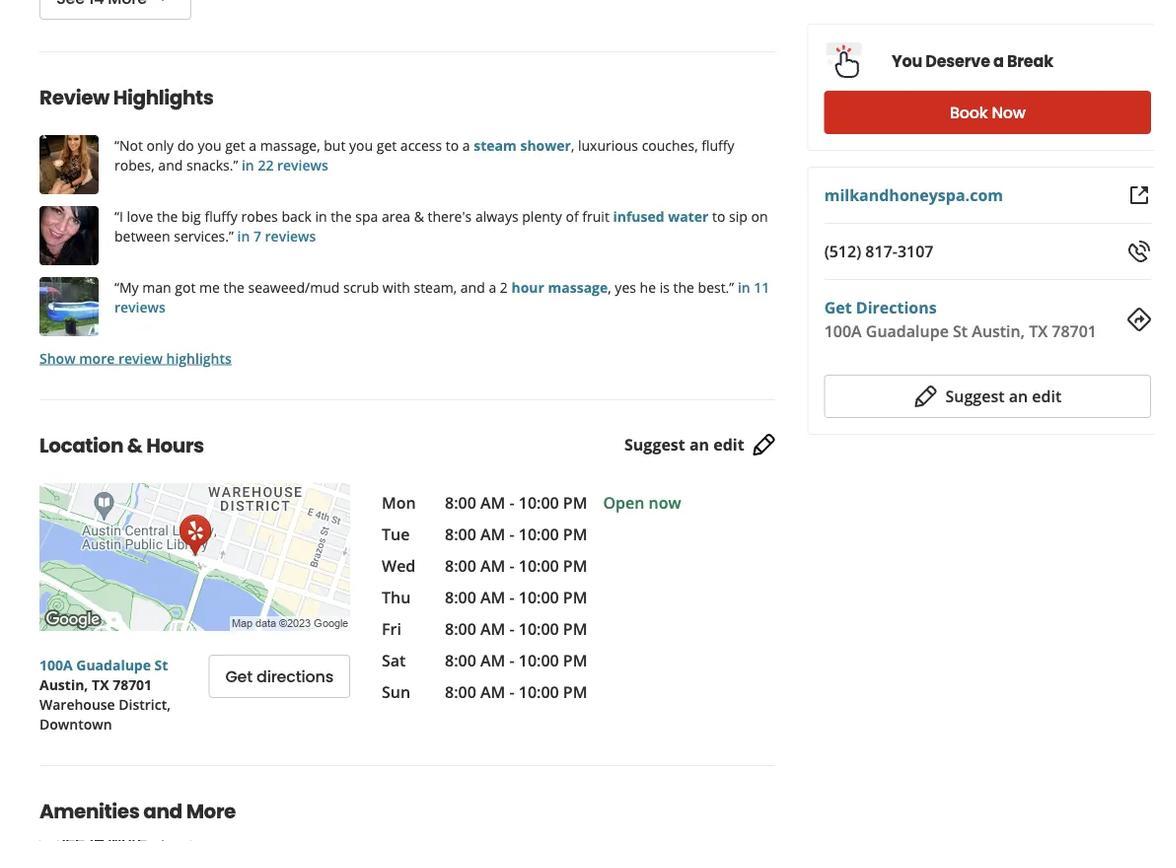 Task type: locate. For each thing, give the bounding box(es) containing it.
24 pencil v2 image
[[914, 385, 938, 408], [752, 434, 776, 457]]

& right area
[[414, 207, 424, 226]]

in inside in 11 reviews
[[738, 278, 750, 297]]

1 horizontal spatial fluffy
[[702, 136, 735, 155]]

1 8:00 am - 10:00 pm from the top
[[445, 493, 587, 514]]

1 vertical spatial 24 pencil v2 image
[[752, 434, 776, 457]]

suggest an edit button
[[824, 375, 1151, 418]]

austin, up suggest an edit button
[[972, 321, 1025, 342]]

" my man got me the seaweed/mud scrub with steam, and a 2 hour massage , yes he is the best. "
[[114, 278, 734, 297]]

1 horizontal spatial you
[[349, 136, 373, 155]]

6 8:00 from the top
[[445, 651, 476, 672]]

2 vertical spatial "
[[729, 278, 734, 297]]

4 8:00 from the top
[[445, 587, 476, 609]]

suggest an edit
[[946, 386, 1062, 407], [624, 435, 745, 456]]

tx up suggest an edit button
[[1029, 321, 1048, 342]]

more
[[186, 799, 236, 826]]

1 horizontal spatial edit
[[1032, 386, 1062, 407]]

show more review highlights
[[39, 349, 232, 368]]

the left big
[[157, 207, 178, 226]]

10:00 for mon
[[519, 493, 559, 514]]

1 horizontal spatial &
[[414, 207, 424, 226]]

to left sip
[[712, 207, 726, 226]]

an
[[1009, 386, 1028, 407], [690, 435, 709, 456]]

1 pm from the top
[[563, 493, 587, 514]]

0 vertical spatial &
[[414, 207, 424, 226]]

shannen r. image
[[39, 278, 99, 337]]

1 horizontal spatial austin,
[[972, 321, 1025, 342]]

to
[[446, 136, 459, 155], [712, 207, 726, 226]]

1 vertical spatial guadalupe
[[76, 656, 151, 675]]

8:00 am - 10:00 pm
[[445, 493, 587, 514], [445, 524, 587, 546], [445, 556, 587, 577], [445, 587, 587, 609], [445, 619, 587, 640], [445, 651, 587, 672], [445, 682, 587, 703]]

pm for tue
[[563, 524, 587, 546]]

fluffy
[[702, 136, 735, 155], [205, 207, 238, 226]]

guadalupe
[[866, 321, 949, 342], [76, 656, 151, 675]]

1 horizontal spatial 100a
[[824, 321, 862, 342]]

get
[[225, 136, 245, 155], [377, 136, 397, 155]]

in left 11
[[738, 278, 750, 297]]

1 vertical spatial fluffy
[[205, 207, 238, 226]]

milkandhoneyspa.com
[[824, 184, 1003, 206]]

3 pm from the top
[[563, 556, 587, 577]]

hour massage button
[[512, 278, 608, 297]]

6 10:00 from the top
[[519, 651, 559, 672]]

1 10:00 from the top
[[519, 493, 559, 514]]

and inside amenities and more element
[[143, 799, 182, 826]]

1 vertical spatial edit
[[714, 435, 745, 456]]

1 horizontal spatial suggest an edit
[[946, 386, 1062, 407]]

1 you from the left
[[198, 136, 222, 155]]

8:00 right fri in the bottom of the page
[[445, 619, 476, 640]]

0 vertical spatial tx
[[1029, 321, 1048, 342]]

2 vertical spatial reviews
[[114, 298, 166, 317]]

access
[[400, 136, 442, 155]]

reviews inside in 11 reviews
[[114, 298, 166, 317]]

tue
[[382, 524, 410, 546]]

3107
[[898, 241, 934, 262]]

suggest an edit up now
[[624, 435, 745, 456]]

do
[[177, 136, 194, 155]]

4 pm from the top
[[563, 587, 587, 609]]

1 vertical spatial st
[[155, 656, 168, 675]]

, left yes
[[608, 278, 611, 297]]

2
[[500, 278, 508, 297]]

0 vertical spatial "
[[114, 136, 119, 155]]

st inside 100a guadalupe st austin, tx 78701 warehouse district, downtown
[[155, 656, 168, 675]]

8:00 right wed
[[445, 556, 476, 577]]

infused
[[613, 207, 665, 226]]

0 vertical spatial and
[[158, 156, 183, 175]]

am for sat
[[480, 651, 505, 672]]

1 vertical spatial reviews
[[265, 227, 316, 246]]

1 horizontal spatial to
[[712, 207, 726, 226]]

the right the me at the top left of the page
[[223, 278, 245, 297]]

edit inside location & hours element
[[714, 435, 745, 456]]

8:00 am - 10:00 pm for mon
[[445, 493, 587, 514]]

steam,
[[414, 278, 457, 297]]

5 pm from the top
[[563, 619, 587, 640]]

highlights
[[113, 84, 214, 112]]

in 11 reviews
[[114, 278, 770, 317]]

" left man
[[114, 278, 119, 297]]

0 horizontal spatial tx
[[92, 676, 109, 695]]

1 vertical spatial get
[[225, 666, 253, 689]]

0 horizontal spatial edit
[[714, 435, 745, 456]]

- for fri
[[510, 619, 515, 640]]

in 22 reviews button
[[238, 156, 328, 175]]

2 am from the top
[[480, 524, 505, 546]]

region containing "
[[24, 136, 792, 337]]

edit
[[1032, 386, 1062, 407], [714, 435, 745, 456]]

suggest down "get directions 100a guadalupe st austin, tx 78701"
[[946, 386, 1005, 407]]

austin,
[[972, 321, 1025, 342], [39, 676, 88, 695]]

0 vertical spatial 100a
[[824, 321, 862, 342]]

fluffy up services.
[[205, 207, 238, 226]]

0 vertical spatial reviews
[[277, 156, 328, 175]]

- for wed
[[510, 556, 515, 577]]

7 pm from the top
[[563, 682, 587, 703]]

1 vertical spatial 78701
[[113, 676, 152, 695]]

get directions
[[225, 666, 333, 689]]

0 vertical spatial an
[[1009, 386, 1028, 407]]

get up snacks.
[[225, 136, 245, 155]]

7
[[253, 227, 261, 246]]

0 horizontal spatial austin,
[[39, 676, 88, 695]]

0 vertical spatial edit
[[1032, 386, 1062, 407]]

0 horizontal spatial suggest an edit
[[624, 435, 745, 456]]

2 pm from the top
[[563, 524, 587, 546]]

austin, inside "get directions 100a guadalupe st austin, tx 78701"
[[972, 321, 1025, 342]]

guadalupe down directions
[[866, 321, 949, 342]]

you
[[892, 50, 922, 73]]

78701 inside "get directions 100a guadalupe st austin, tx 78701"
[[1052, 321, 1097, 342]]

0 horizontal spatial ,
[[571, 136, 574, 155]]

the left spa
[[331, 207, 352, 226]]

, left luxurious
[[571, 136, 574, 155]]

5 8:00 from the top
[[445, 619, 476, 640]]

0 horizontal spatial st
[[155, 656, 168, 675]]

location & hours
[[39, 433, 204, 460]]

0 horizontal spatial get
[[225, 666, 253, 689]]

of
[[566, 207, 579, 226]]

2 10:00 from the top
[[519, 524, 559, 546]]

7 am from the top
[[480, 682, 505, 703]]

reviews down back
[[265, 227, 316, 246]]

fluffy right "couches,"
[[702, 136, 735, 155]]

in 11 reviews button
[[114, 278, 770, 317]]

7 8:00 am - 10:00 pm from the top
[[445, 682, 587, 703]]

4 8:00 am - 10:00 pm from the top
[[445, 587, 587, 609]]

0 horizontal spatial fluffy
[[205, 207, 238, 226]]

get inside "get directions 100a guadalupe st austin, tx 78701"
[[824, 297, 852, 318]]

1 horizontal spatial get
[[824, 297, 852, 318]]

to inside to sip on between services.
[[712, 207, 726, 226]]

1 vertical spatial &
[[127, 433, 142, 460]]

1 vertical spatial ,
[[608, 278, 611, 297]]

steam
[[474, 136, 517, 155]]

3 8:00 am - 10:00 pm from the top
[[445, 556, 587, 577]]

1 vertical spatial to
[[712, 207, 726, 226]]

suggest an edit inside location & hours element
[[624, 435, 745, 456]]

1 vertical spatial austin,
[[39, 676, 88, 695]]

" left love
[[114, 207, 119, 226]]

0 vertical spatial suggest
[[946, 386, 1005, 407]]

reviews down my
[[114, 298, 166, 317]]

open now
[[603, 493, 681, 514]]

suggest up now
[[624, 435, 685, 456]]

" up robes,
[[114, 136, 119, 155]]

100a up warehouse
[[39, 656, 73, 675]]

1 horizontal spatial 78701
[[1052, 321, 1097, 342]]

pm for fri
[[563, 619, 587, 640]]

7 8:00 from the top
[[445, 682, 476, 703]]

a
[[993, 50, 1004, 73], [249, 136, 257, 155], [463, 136, 470, 155], [489, 278, 496, 297]]

-
[[510, 493, 515, 514], [510, 524, 515, 546], [510, 556, 515, 577], [510, 587, 515, 609], [510, 619, 515, 640], [510, 651, 515, 672], [510, 682, 515, 703]]

1 horizontal spatial st
[[953, 321, 968, 342]]

1 horizontal spatial an
[[1009, 386, 1028, 407]]

10:00 for thu
[[519, 587, 559, 609]]

1 vertical spatial tx
[[92, 676, 109, 695]]

0 horizontal spatial 78701
[[113, 676, 152, 695]]

11
[[754, 278, 770, 297]]

tx down 100a guadalupe st 'link'
[[92, 676, 109, 695]]

you up snacks.
[[198, 136, 222, 155]]

- for thu
[[510, 587, 515, 609]]

0 horizontal spatial an
[[690, 435, 709, 456]]

pm
[[563, 493, 587, 514], [563, 524, 587, 546], [563, 556, 587, 577], [563, 587, 587, 609], [563, 619, 587, 640], [563, 651, 587, 672], [563, 682, 587, 703]]

" i love the big fluffy robes back in the spa area & there's always plenty of fruit infused water
[[114, 207, 709, 226]]

region
[[24, 136, 792, 337]]

am for sun
[[480, 682, 505, 703]]

get for get directions
[[225, 666, 253, 689]]

1 horizontal spatial suggest
[[946, 386, 1005, 407]]

1 vertical spatial suggest an edit
[[624, 435, 745, 456]]

taylor m. image
[[39, 136, 99, 195]]

0 vertical spatial get
[[824, 297, 852, 318]]

8:00 right thu
[[445, 587, 476, 609]]

7 10:00 from the top
[[519, 682, 559, 703]]

reviews down massage,
[[277, 156, 328, 175]]

&
[[414, 207, 424, 226], [127, 433, 142, 460]]

0 vertical spatial st
[[953, 321, 968, 342]]

seaweed/mud
[[248, 278, 340, 297]]

water
[[668, 207, 709, 226]]

directions
[[256, 666, 333, 689]]

get down (512)
[[824, 297, 852, 318]]

0 vertical spatial ,
[[571, 136, 574, 155]]

3 am from the top
[[480, 556, 505, 577]]

8:00 right sat on the bottom left
[[445, 651, 476, 672]]

in 7 reviews button
[[234, 227, 316, 246]]

2 8:00 am - 10:00 pm from the top
[[445, 524, 587, 546]]

between
[[114, 227, 170, 246]]

got
[[175, 278, 196, 297]]

& left hours
[[127, 433, 142, 460]]

am for tue
[[480, 524, 505, 546]]

6 pm from the top
[[563, 651, 587, 672]]

1 am from the top
[[480, 493, 505, 514]]

10:00 for sat
[[519, 651, 559, 672]]

10:00 for sun
[[519, 682, 559, 703]]

get inside location & hours element
[[225, 666, 253, 689]]

78701 up district,
[[113, 676, 152, 695]]

6 - from the top
[[510, 651, 515, 672]]

0 horizontal spatial you
[[198, 136, 222, 155]]

always
[[475, 207, 519, 226]]

robes
[[241, 207, 278, 226]]

services.
[[174, 227, 229, 246]]

reviews for massage,
[[277, 156, 328, 175]]

0 horizontal spatial get
[[225, 136, 245, 155]]

1 horizontal spatial 24 pencil v2 image
[[914, 385, 938, 408]]

0 horizontal spatial 100a
[[39, 656, 73, 675]]

5 am from the top
[[480, 619, 505, 640]]

1 vertical spatial 100a
[[39, 656, 73, 675]]

4 - from the top
[[510, 587, 515, 609]]

100a down get directions link
[[824, 321, 862, 342]]

5 8:00 am - 10:00 pm from the top
[[445, 619, 587, 640]]

an inside button
[[1009, 386, 1028, 407]]

0 horizontal spatial guadalupe
[[76, 656, 151, 675]]

" left the 7 at the left top of the page
[[229, 227, 234, 246]]

st up suggest an edit button
[[953, 321, 968, 342]]

reviews
[[277, 156, 328, 175], [265, 227, 316, 246], [114, 298, 166, 317]]

break
[[1007, 50, 1054, 73]]

3 8:00 from the top
[[445, 556, 476, 577]]

and
[[158, 156, 183, 175], [461, 278, 485, 297], [143, 799, 182, 826]]

8:00 right mon
[[445, 493, 476, 514]]

6 8:00 am - 10:00 pm from the top
[[445, 651, 587, 672]]

0 vertical spatial 24 pencil v2 image
[[914, 385, 938, 408]]

4 am from the top
[[480, 587, 505, 609]]

100a inside "get directions 100a guadalupe st austin, tx 78701"
[[824, 321, 862, 342]]

guadalupe up district,
[[76, 656, 151, 675]]

100a guadalupe st austin, tx 78701 warehouse district, downtown
[[39, 656, 171, 734]]

but
[[324, 136, 346, 155]]

0 vertical spatial fluffy
[[702, 136, 735, 155]]

24 directions v2 image
[[1128, 308, 1151, 331]]

am
[[480, 493, 505, 514], [480, 524, 505, 546], [480, 556, 505, 577], [480, 587, 505, 609], [480, 619, 505, 640], [480, 651, 505, 672], [480, 682, 505, 703]]

suggest
[[946, 386, 1005, 407], [624, 435, 685, 456]]

2 vertical spatial and
[[143, 799, 182, 826]]

0 vertical spatial austin,
[[972, 321, 1025, 342]]

1 vertical spatial "
[[229, 227, 234, 246]]

am for mon
[[480, 493, 505, 514]]

get directions link
[[824, 297, 937, 318]]

massage,
[[260, 136, 320, 155]]

sun
[[382, 682, 411, 703]]

you right "but"
[[349, 136, 373, 155]]

suggest an edit down "get directions 100a guadalupe st austin, tx 78701"
[[946, 386, 1062, 407]]

district,
[[119, 696, 171, 714]]

1 horizontal spatial tx
[[1029, 321, 1048, 342]]

tx
[[1029, 321, 1048, 342], [92, 676, 109, 695]]

and inside , luxurious couches, fluffy robes, and snacks.
[[158, 156, 183, 175]]

to sip on between services.
[[114, 207, 768, 246]]

8:00 for sat
[[445, 651, 476, 672]]

0 vertical spatial guadalupe
[[866, 321, 949, 342]]

100a guadalupe st link
[[39, 656, 168, 675]]

you
[[198, 136, 222, 155], [349, 136, 373, 155]]

back
[[282, 207, 312, 226]]

, inside , luxurious couches, fluffy robes, and snacks.
[[571, 136, 574, 155]]

sat
[[382, 651, 406, 672]]

1 vertical spatial suggest
[[624, 435, 685, 456]]

3 - from the top
[[510, 556, 515, 577]]

in left 22
[[242, 156, 254, 175]]

2 vertical spatial "
[[114, 278, 119, 297]]

2 8:00 from the top
[[445, 524, 476, 546]]

location & hours element
[[8, 400, 808, 734]]

in right back
[[315, 207, 327, 226]]

0 horizontal spatial 24 pencil v2 image
[[752, 434, 776, 457]]

" left 11
[[729, 278, 734, 297]]

and down only
[[158, 156, 183, 175]]

and left 2
[[461, 278, 485, 297]]

more
[[79, 349, 115, 368]]

to right access on the left top
[[446, 136, 459, 155]]

1 vertical spatial an
[[690, 435, 709, 456]]

am for fri
[[480, 619, 505, 640]]

5 - from the top
[[510, 619, 515, 640]]

- for tue
[[510, 524, 515, 546]]

6 am from the top
[[480, 651, 505, 672]]

steam shower button
[[474, 136, 571, 155]]

100a inside 100a guadalupe st austin, tx 78701 warehouse district, downtown
[[39, 656, 73, 675]]

region inside 'review highlights' element
[[24, 136, 792, 337]]

st up district,
[[155, 656, 168, 675]]

8:00 for mon
[[445, 493, 476, 514]]

in
[[242, 156, 254, 175], [315, 207, 327, 226], [237, 227, 250, 246], [738, 278, 750, 297]]

sip
[[729, 207, 748, 226]]

1 " from the top
[[114, 136, 119, 155]]

austin, up warehouse
[[39, 676, 88, 695]]

8:00 for fri
[[445, 619, 476, 640]]

3 10:00 from the top
[[519, 556, 559, 577]]

0 vertical spatial suggest an edit
[[946, 386, 1062, 407]]

2 - from the top
[[510, 524, 515, 546]]

0 vertical spatial to
[[446, 136, 459, 155]]

8:00 right sun
[[445, 682, 476, 703]]

0 horizontal spatial suggest
[[624, 435, 685, 456]]

4 10:00 from the top
[[519, 587, 559, 609]]

1 horizontal spatial guadalupe
[[866, 321, 949, 342]]

10:00
[[519, 493, 559, 514], [519, 524, 559, 546], [519, 556, 559, 577], [519, 587, 559, 609], [519, 619, 559, 640], [519, 651, 559, 672], [519, 682, 559, 703]]

1 8:00 from the top
[[445, 493, 476, 514]]

get left directions
[[225, 666, 253, 689]]

get for get directions 100a guadalupe st austin, tx 78701
[[824, 297, 852, 318]]

" left 22
[[233, 156, 238, 175]]

"
[[114, 136, 119, 155], [114, 207, 119, 226], [114, 278, 119, 297]]

1 - from the top
[[510, 493, 515, 514]]

8:00 right tue
[[445, 524, 476, 546]]

amenities and more element
[[8, 766, 784, 842]]

7 - from the top
[[510, 682, 515, 703]]

get left access on the left top
[[377, 136, 397, 155]]

and left more
[[143, 799, 182, 826]]

downtown
[[39, 715, 112, 734]]

0 vertical spatial 78701
[[1052, 321, 1097, 342]]

1 vertical spatial and
[[461, 278, 485, 297]]

1 horizontal spatial get
[[377, 136, 397, 155]]

yes
[[615, 278, 636, 297]]

78701 left "24 directions v2" icon
[[1052, 321, 1097, 342]]

2 " from the top
[[114, 207, 119, 226]]

0 vertical spatial "
[[233, 156, 238, 175]]

1 horizontal spatial ,
[[608, 278, 611, 297]]

0 horizontal spatial &
[[127, 433, 142, 460]]

1 vertical spatial "
[[114, 207, 119, 226]]

5 10:00 from the top
[[519, 619, 559, 640]]



Task type: vqa. For each thing, say whether or not it's contained in the screenshot.
second 10:00 from the bottom
yes



Task type: describe. For each thing, give the bounding box(es) containing it.
austin, inside 100a guadalupe st austin, tx 78701 warehouse district, downtown
[[39, 676, 88, 695]]

mon
[[382, 493, 416, 514]]

pm for sat
[[563, 651, 587, 672]]

" not only do you get a massage, but you get access to a steam shower
[[114, 136, 571, 155]]

3 " from the top
[[114, 278, 119, 297]]

pm for wed
[[563, 556, 587, 577]]

" in 22 reviews
[[233, 156, 328, 175]]

- for sat
[[510, 651, 515, 672]]

2 you from the left
[[349, 136, 373, 155]]

24 external link v2 image
[[1128, 183, 1151, 207]]

scrub
[[343, 278, 379, 297]]

i
[[119, 207, 123, 226]]

22
[[258, 156, 274, 175]]

infused water button
[[613, 207, 709, 226]]

suggest inside location & hours element
[[624, 435, 685, 456]]

plenty
[[522, 207, 562, 226]]

directions
[[856, 297, 937, 318]]

best.
[[698, 278, 729, 297]]

, luxurious couches, fluffy robes, and snacks.
[[114, 136, 735, 175]]

fruit
[[582, 207, 610, 226]]

in left the 7 at the left top of the page
[[237, 227, 250, 246]]

the right is in the right of the page
[[673, 278, 694, 297]]

8:00 for wed
[[445, 556, 476, 577]]

you deserve a break
[[892, 50, 1054, 73]]

book now
[[950, 102, 1026, 124]]

guadalupe inside 100a guadalupe st austin, tx 78701 warehouse district, downtown
[[76, 656, 151, 675]]

wed
[[382, 556, 416, 577]]

pm for mon
[[563, 493, 587, 514]]

a left break
[[993, 50, 1004, 73]]

8:00 am - 10:00 pm for wed
[[445, 556, 587, 577]]

not
[[119, 136, 143, 155]]

" for to sip on between services.
[[114, 207, 119, 226]]

(512)
[[824, 241, 861, 262]]

8:00 am - 10:00 pm for sat
[[445, 651, 587, 672]]

tx inside 100a guadalupe st austin, tx 78701 warehouse district, downtown
[[92, 676, 109, 695]]

10:00 for wed
[[519, 556, 559, 577]]

suggest an edit link
[[624, 434, 776, 457]]

hour
[[512, 278, 544, 297]]

0 horizontal spatial to
[[446, 136, 459, 155]]

1 get from the left
[[225, 136, 245, 155]]

snacks.
[[186, 156, 233, 175]]

24 pencil v2 image inside location & hours element
[[752, 434, 776, 457]]

24 phone v2 image
[[1128, 240, 1151, 263]]

a left steam
[[463, 136, 470, 155]]

2 get from the left
[[377, 136, 397, 155]]

review highlights element
[[8, 52, 792, 368]]

lori s. image
[[39, 207, 99, 266]]

" for , luxurious couches, fluffy robes, and snacks.
[[114, 136, 119, 155]]

pm for thu
[[563, 587, 587, 609]]

am for wed
[[480, 556, 505, 577]]

thu
[[382, 587, 411, 609]]

a left 2
[[489, 278, 496, 297]]

a up " in 22 reviews
[[249, 136, 257, 155]]

book
[[950, 102, 988, 124]]

8:00 am - 10:00 pm for fri
[[445, 619, 587, 640]]

show more review highlights button
[[39, 349, 232, 368]]

highlights
[[166, 349, 232, 368]]

pm for sun
[[563, 682, 587, 703]]

there's
[[428, 207, 472, 226]]

78701 inside 100a guadalupe st austin, tx 78701 warehouse district, downtown
[[113, 676, 152, 695]]

8:00 am - 10:00 pm for sun
[[445, 682, 587, 703]]

" for " in 22 reviews
[[233, 156, 238, 175]]

(512) 817-3107
[[824, 241, 934, 262]]

now
[[649, 493, 681, 514]]

hours
[[146, 433, 204, 460]]

" in 7 reviews
[[229, 227, 316, 246]]

area
[[382, 207, 410, 226]]

guadalupe inside "get directions 100a guadalupe st austin, tx 78701"
[[866, 321, 949, 342]]

817-
[[866, 241, 898, 262]]

couches,
[[642, 136, 698, 155]]

shower
[[520, 136, 571, 155]]

only
[[146, 136, 174, 155]]

book now link
[[824, 91, 1151, 134]]

amenities and more
[[39, 799, 236, 826]]

milkandhoneyspa.com link
[[824, 184, 1003, 206]]

suggest inside button
[[946, 386, 1005, 407]]

reviews for back
[[265, 227, 316, 246]]

- for mon
[[510, 493, 515, 514]]

8:00 for tue
[[445, 524, 476, 546]]

love
[[127, 207, 153, 226]]

an inside location & hours element
[[690, 435, 709, 456]]

luxurious
[[578, 136, 638, 155]]

8:00 for sun
[[445, 682, 476, 703]]

review
[[39, 84, 110, 112]]

& inside region
[[414, 207, 424, 226]]

big
[[181, 207, 201, 226]]

get directions 100a guadalupe st austin, tx 78701
[[824, 297, 1097, 342]]

now
[[992, 102, 1026, 124]]

review highlights
[[39, 84, 214, 112]]

man
[[142, 278, 171, 297]]

fri
[[382, 619, 401, 640]]

8:00 am - 10:00 pm for thu
[[445, 587, 587, 609]]

st inside "get directions 100a guadalupe st austin, tx 78701"
[[953, 321, 968, 342]]

with
[[383, 278, 410, 297]]

8:00 am - 10:00 pm for tue
[[445, 524, 587, 546]]

get directions link
[[209, 656, 350, 699]]

fluffy inside , luxurious couches, fluffy robes, and snacks.
[[702, 136, 735, 155]]

10:00 for fri
[[519, 619, 559, 640]]

24 pencil v2 image inside suggest an edit button
[[914, 385, 938, 408]]

me
[[199, 278, 220, 297]]

amenities
[[39, 799, 140, 826]]

on
[[751, 207, 768, 226]]

am for thu
[[480, 587, 505, 609]]

suggest an edit inside button
[[946, 386, 1062, 407]]

massage
[[548, 278, 608, 297]]

8:00 for thu
[[445, 587, 476, 609]]

spa
[[355, 207, 378, 226]]

tx inside "get directions 100a guadalupe st austin, tx 78701"
[[1029, 321, 1048, 342]]

he
[[640, 278, 656, 297]]

edit inside button
[[1032, 386, 1062, 407]]

24 chevron down v2 image
[[151, 0, 174, 10]]

map image
[[39, 484, 350, 632]]

10:00 for tue
[[519, 524, 559, 546]]

warehouse
[[39, 696, 115, 714]]

deserve
[[926, 50, 990, 73]]

" for " in 7 reviews
[[229, 227, 234, 246]]

- for sun
[[510, 682, 515, 703]]

open
[[603, 493, 645, 514]]



